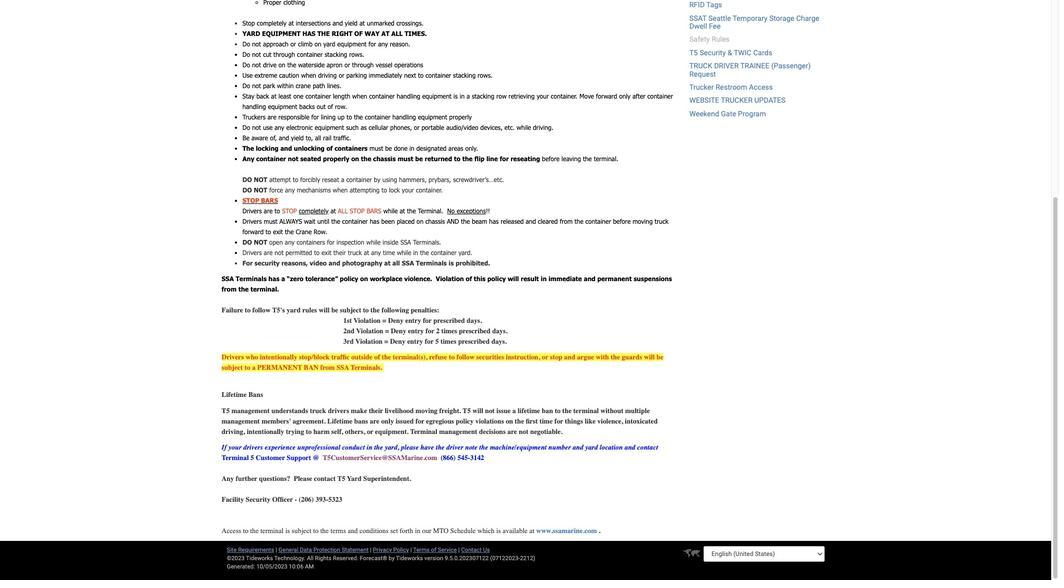 Task type: vqa. For each thing, say whether or not it's contained in the screenshot.
'Of,'
yes



Task type: describe. For each thing, give the bounding box(es) containing it.
all inside stop bars drivers are to stop completely at all stop bars while at the terminal. no exceptions !! drivers must always wait until the container has been placed on chassis and the beam has released and cleared from the container before moving truck forward to exit the crane row. do not open any containers for inspection while inside ssa terminals. drivers are not permitted to exit their truck at any time while in the container yard. for security reasons, video and photography at all ssa terminals is prohibited.
[[338, 207, 348, 215]]

the inside ssa terminals has a "zero tolerance" policy on workplace violence.  violation of this policy will result in immediate and permanent suspensions from the terminal.
[[239, 286, 249, 293]]

1 horizontal spatial truck
[[348, 249, 362, 256]]

0 vertical spatial =
[[383, 317, 387, 325]]

intentionally inside t5 management understands truck drivers make their livelihood moving freight. t5 will not issue a lifetime ban to the terminal without multiple management members' agreement. lifetime bans are only issued for egregious policy violations on the first time for things like violence, intoxicated driving, intentionally trying to harm self, others, or equipment. terminal management decisions are not negotiable.
[[247, 428, 284, 436]]

any down at
[[378, 40, 388, 47]]

0 horizontal spatial rows.
[[349, 51, 364, 58]]

driving.
[[533, 124, 554, 131]]

are right bans
[[370, 418, 380, 426]]

the up 'caution' on the top left of the page
[[288, 61, 296, 68]]

0 horizontal spatial policy
[[340, 275, 359, 282]]

security inside "rfid tags ssat seattle temporary storage charge dwell fee safety rules t5 security & twic cards truck driver trainee (passenger) request trucker restroom access website trucker updates weekend gate program"
[[700, 48, 726, 57]]

at right the available on the left of the page
[[530, 528, 535, 536]]

at
[[382, 30, 390, 37]]

1 vertical spatial handling
[[243, 103, 266, 110]]

of right out
[[328, 103, 333, 110]]

move
[[580, 92, 595, 100]]

be down "designated"
[[416, 155, 423, 162]]

to up the always
[[275, 207, 280, 215]]

at up the workplace in the left of the page
[[385, 259, 391, 267]]

locking
[[256, 145, 279, 152]]

approach
[[263, 40, 289, 47]]

guards
[[622, 354, 643, 361]]

truck driver trainee (passenger) request link
[[690, 62, 811, 78]]

parking
[[347, 71, 367, 79]]

container up waterside
[[297, 51, 323, 58]]

0 horizontal spatial stop
[[243, 197, 259, 204]]

be inside failure to follow t5's yard rules will be subject to the following penalties: 1st violation = deny entry for prescribed days. 2nd violation = deny entry for 2 times prescribed days. 3rd violation = deny entry for 5 times prescribed days.
[[332, 307, 339, 314]]

is right which
[[497, 528, 501, 536]]

please
[[401, 444, 419, 452]]

while up been at the top of page
[[384, 207, 398, 215]]

the up as
[[354, 113, 363, 121]]

your inside 'stop completely at intersections and yield at unmarked crossings. yard equipment has the right of way at all times. do not approach or climb on yard equipment for any reason. do not cut through container stacking rows. do not drive on the waterside apron or through vessel operations use extreme caution when driving or parking immediately next to container stacking rows. do not park within crane path lines. stay back at least one container length when container handling equipment is in a stacking row retrieving your container. move forward only after container handling equipment backs out of row. truckers are responsible for lining up to the container handling equipment properly do not use any electronic equipment such as cellular phones, or portable audio/video devices, etc. while driving. be aware of, and yield to, all rail traffic. the locking and unlocking of containers must be done in designated areas only.'
[[537, 92, 549, 100]]

follow inside failure to follow t5's yard rules will be subject to the following penalties: 1st violation = deny entry for prescribed days. 2nd violation = deny entry for 2 times prescribed days. 3rd violation = deny entry for 5 times prescribed days.
[[253, 307, 271, 314]]

rights
[[315, 556, 332, 563]]

not inside stop bars drivers are to stop completely at all stop bars while at the terminal. no exceptions !! drivers must always wait until the container has been placed on chassis and the beam has released and cleared from the container before moving truck forward to exit the crane row. do not open any containers for inspection while inside ssa terminals. drivers are not permitted to exit their truck at any time while in the container yard. for security reasons, video and photography at all ssa terminals is prohibited.
[[275, 249, 284, 256]]

2 horizontal spatial policy
[[488, 275, 506, 282]]

officer
[[272, 496, 293, 504]]

lifetime bans
[[222, 391, 263, 399]]

to left lock
[[382, 186, 387, 194]]

5 inside failure to follow t5's yard rules will be subject to the following penalties: 1st violation = deny entry for prescribed days. 2nd violation = deny entry for 2 times prescribed days. 3rd violation = deny entry for 5 times prescribed days.
[[436, 338, 439, 346]]

and
[[447, 218, 459, 225]]

within
[[277, 82, 294, 89]]

a inside the drivers who intentionally stop/block traffic outside of the terminal(s), refuse to follow securities instruction, or stop and argue with the guards will be subject to a permanent ban from ssa terminals.
[[252, 364, 256, 372]]

trucker
[[690, 83, 714, 91]]

2 horizontal spatial truck
[[655, 218, 669, 225]]

(passenger)
[[772, 62, 811, 70]]

at up placed
[[400, 207, 405, 215]]

lock
[[389, 186, 400, 194]]

container left yard.
[[431, 249, 457, 256]]

1 vertical spatial properly
[[323, 155, 350, 162]]

drivers inside if your drivers experience unprofessional conduct in the yard, please have the driver note the machine/equipment number and yard location and contact terminal 5 customer support @ t5customerservice@ssamarine.com (866) 545-3142
[[243, 444, 263, 452]]

container right next
[[426, 71, 452, 79]]

2 not from the top
[[254, 186, 268, 194]]

for left things
[[555, 418, 564, 426]]

support
[[287, 455, 311, 462]]

inspection
[[337, 239, 365, 246]]

a inside 'stop completely at intersections and yield at unmarked crossings. yard equipment has the right of way at all times. do not approach or climb on yard equipment for any reason. do not cut through container stacking rows. do not drive on the waterside apron or through vessel operations use extreme caution when driving or parking immediately next to container stacking rows. do not park within crane path lines. stay back at least one container length when container handling equipment is in a stacking row retrieving your container. move forward only after container handling equipment backs out of row. truckers are responsible for lining up to the container handling equipment properly do not use any electronic equipment such as cellular phones, or portable audio/video devices, etc. while driving. be aware of, and yield to, all rail traffic. the locking and unlocking of containers must be done in designated areas only.'
[[467, 92, 470, 100]]

0 vertical spatial through
[[274, 51, 295, 58]]

or inside the drivers who intentionally stop/block traffic outside of the terminal(s), refuse to follow securities instruction, or stop and argue with the guards will be subject to a permanent ban from ssa terminals.
[[542, 354, 549, 361]]

2 vertical spatial =
[[385, 338, 389, 346]]

1 do from the top
[[243, 40, 250, 47]]

before inside stop bars drivers are to stop completely at all stop bars while at the terminal. no exceptions !! drivers must always wait until the container has been placed on chassis and the beam has released and cleared from the container before moving truck forward to exit the crane row. do not open any containers for inspection while inside ssa terminals. drivers are not permitted to exit their truck at any time while in the container yard. for security reasons, video and photography at all ssa terminals is prohibited.
[[614, 218, 631, 225]]

superintendent.
[[364, 475, 411, 483]]

the left first
[[515, 418, 525, 426]]

the right with at the bottom right of the page
[[611, 354, 621, 361]]

the right "have"
[[436, 444, 445, 452]]

be inside 'stop completely at intersections and yield at unmarked crossings. yard equipment has the right of way at all times. do not approach or climb on yard equipment for any reason. do not cut through container stacking rows. do not drive on the waterside apron or through vessel operations use extreme caution when driving or parking immediately next to container stacking rows. do not park within crane path lines. stay back at least one container length when container handling equipment is in a stacking row retrieving your container. move forward only after container handling equipment backs out of row. truckers are responsible for lining up to the container handling equipment properly do not use any electronic equipment such as cellular phones, or portable audio/video devices, etc. while driving. be aware of, and yield to, all rail traffic. the locking and unlocking of containers must be done in designated areas only.'
[[385, 145, 392, 152]]

to right the up
[[347, 113, 352, 121]]

from inside stop bars drivers are to stop completely at all stop bars while at the terminal. no exceptions !! drivers must always wait until the container has been placed on chassis and the beam has released and cleared from the container before moving truck forward to exit the crane row. do not open any containers for inspection while inside ssa terminals. drivers are not permitted to exit their truck at any time while in the container yard. for security reasons, video and photography at all ssa terminals is prohibited.
[[560, 218, 573, 225]]

at up photography
[[364, 249, 369, 256]]

way
[[365, 30, 380, 37]]

lifetime
[[518, 407, 541, 415]]

truck
[[690, 62, 713, 70]]

done
[[394, 145, 408, 152]]

0 vertical spatial handling
[[397, 92, 421, 100]]

ssa inside ssa terminals has a "zero tolerance" policy on workplace violence.  violation of this policy will result in immediate and permanent suspensions from the terminal.
[[222, 275, 234, 282]]

.
[[599, 528, 601, 536]]

to up open
[[266, 228, 271, 235]]

any right use
[[275, 124, 285, 131]]

equipment
[[262, 30, 301, 37]]

by inside 'do not attempt to forcibly reseat a container by using hammers, prybars, screwdriver's…etc. do not force any mechanisms when attempting to lock your container.'
[[374, 176, 381, 183]]

stop
[[243, 19, 255, 26]]

length
[[333, 92, 351, 100]]

not down "yard"
[[252, 40, 261, 47]]

to right refuse
[[449, 354, 455, 361]]

0 vertical spatial management
[[232, 407, 270, 415]]

for up refuse
[[425, 338, 434, 346]]

0 vertical spatial when
[[301, 71, 316, 79]]

1 horizontal spatial has
[[370, 218, 380, 225]]

container up the cellular
[[365, 113, 391, 121]]

5323
[[329, 496, 342, 504]]

2 vertical spatial subject
[[292, 528, 312, 536]]

for left 2
[[426, 327, 435, 335]]

unprofessional
[[298, 444, 341, 452]]

1 horizontal spatial through
[[352, 61, 374, 68]]

0 horizontal spatial exit
[[273, 228, 283, 235]]

cut
[[263, 51, 272, 58]]

will inside the drivers who intentionally stop/block traffic outside of the terminal(s), refuse to follow securities instruction, or stop and argue with the guards will be subject to a permanent ban from ssa terminals.
[[645, 354, 655, 361]]

at right back
[[271, 92, 277, 100]]

the up requirements
[[250, 528, 259, 536]]

seattle
[[709, 14, 732, 22]]

and inside ssa terminals has a "zero tolerance" policy on workplace violence.  violation of this policy will result in immediate and permanent suspensions from the terminal.
[[584, 275, 596, 282]]

containers inside 'stop completely at intersections and yield at unmarked crossings. yard equipment has the right of way at all times. do not approach or climb on yard equipment for any reason. do not cut through container stacking rows. do not drive on the waterside apron or through vessel operations use extreme caution when driving or parking immediately next to container stacking rows. do not park within crane path lines. stay back at least one container length when container handling equipment is in a stacking row retrieving your container. move forward only after container handling equipment backs out of row. truckers are responsible for lining up to the container handling equipment properly do not use any electronic equipment such as cellular phones, or portable audio/video devices, etc. while driving. be aware of, and yield to, all rail traffic. the locking and unlocking of containers must be done in designated areas only.'
[[335, 145, 368, 152]]

rail
[[323, 134, 332, 141]]

retrieving
[[509, 92, 535, 100]]

container right cleared
[[586, 218, 612, 225]]

container down "immediately"
[[369, 92, 395, 100]]

for down penalties:
[[423, 317, 432, 325]]

must inside stop bars drivers are to stop completely at all stop bars while at the terminal. no exceptions !! drivers must always wait until the container has been placed on chassis and the beam has released and cleared from the container before moving truck forward to exit the crane row. do not open any containers for inspection while inside ssa terminals. drivers are not permitted to exit their truck at any time while in the container yard. for security reasons, video and photography at all ssa terminals is prohibited.
[[264, 218, 278, 225]]

0 vertical spatial stacking
[[325, 51, 348, 58]]

screwdriver's…etc.
[[453, 176, 504, 183]]

1 vertical spatial terminal
[[261, 528, 284, 536]]

and left cleared
[[526, 218, 536, 225]]

such
[[346, 124, 359, 131]]

ssa right inside
[[401, 239, 411, 246]]

not left seated
[[288, 155, 299, 162]]

website trucker updates link
[[690, 96, 786, 105]]

1 vertical spatial rows.
[[478, 71, 493, 79]]

and right terms
[[348, 528, 358, 536]]

t5 left yard
[[338, 475, 346, 483]]

1 vertical spatial management
[[222, 418, 260, 426]]

forcibly
[[300, 176, 320, 183]]

1 vertical spatial =
[[385, 327, 389, 335]]

2 do from the top
[[243, 186, 252, 194]]

chassis inside stop bars drivers are to stop completely at all stop bars while at the terminal. no exceptions !! drivers must always wait until the container has been placed on chassis and the beam has released and cleared from the container before moving truck forward to exit the crane row. do not open any containers for inspection while inside ssa terminals. drivers are not permitted to exit their truck at any time while in the container yard. for security reasons, video and photography at all ssa terminals is prohibited.
[[426, 218, 445, 225]]

for inside stop bars drivers are to stop completely at all stop bars while at the terminal. no exceptions !! drivers must always wait until the container has been placed on chassis and the beam has released and cleared from the container before moving truck forward to exit the crane row. do not open any containers for inspection while inside ssa terminals. drivers are not permitted to exit their truck at any time while in the container yard. for security reasons, video and photography at all ssa terminals is prohibited.
[[327, 239, 335, 246]]

others,
[[345, 428, 365, 436]]

the down only.
[[463, 155, 473, 162]]

areas
[[449, 145, 464, 152]]

aware
[[252, 134, 268, 141]]

prybars,
[[429, 176, 451, 183]]

2 horizontal spatial has
[[490, 218, 499, 225]]

placed
[[397, 218, 415, 225]]

negotiable.
[[531, 428, 563, 436]]

1 vertical spatial yield
[[291, 134, 304, 141]]

by inside site requirements | general data protection statement | privacy policy | terms of service | contact us ©2023 tideworks technology. all rights reserved. forecast® by tideworks version 9.5.0.202307122 (07122023-2212) generated: 10/05/2023 10:06 am
[[389, 556, 395, 563]]

to down agreement.
[[306, 428, 312, 436]]

service
[[438, 548, 457, 554]]

electronic
[[287, 124, 313, 131]]

unlocking
[[294, 145, 325, 152]]

terminals inside ssa terminals has a "zero tolerance" policy on workplace violence.  violation of this policy will result in immediate and permanent suspensions from the terminal.
[[236, 275, 267, 282]]

in inside stop bars drivers are to stop completely at all stop bars while at the terminal. no exceptions !! drivers must always wait until the container has been placed on chassis and the beam has released and cleared from the container before moving truck forward to exit the crane row. do not open any containers for inspection while inside ssa terminals. drivers are not permitted to exit their truck at any time while in the container yard. for security reasons, video and photography at all ssa terminals is prohibited.
[[414, 249, 418, 256]]

any further questions?  please contact t5 yard superintendent.
[[222, 475, 411, 483]]

agreement.
[[293, 418, 326, 426]]

equipment.
[[375, 428, 409, 436]]

video
[[310, 259, 327, 267]]

the right until
[[332, 218, 340, 225]]

violation right 2nd
[[357, 327, 384, 335]]

stay
[[243, 92, 255, 100]]

driving
[[318, 71, 337, 79]]

0 vertical spatial days.
[[467, 317, 482, 325]]

yard inside 'stop completely at intersections and yield at unmarked crossings. yard equipment has the right of way at all times. do not approach or climb on yard equipment for any reason. do not cut through container stacking rows. do not drive on the waterside apron or through vessel operations use extreme caution when driving or parking immediately next to container stacking rows. do not park within crane path lines. stay back at least one container length when container handling equipment is in a stacking row retrieving your container. move forward only after container handling equipment backs out of row. truckers are responsible for lining up to the container handling equipment properly do not use any electronic equipment such as cellular phones, or portable audio/video devices, etc. while driving. be aware of, and yield to, all rail traffic. the locking and unlocking of containers must be done in designated areas only.'
[[324, 40, 336, 47]]

is up general
[[286, 528, 290, 536]]

on down such
[[352, 155, 359, 162]]

to up general data protection statement link
[[313, 528, 319, 536]]

forward inside 'stop completely at intersections and yield at unmarked crossings. yard equipment has the right of way at all times. do not approach or climb on yard equipment for any reason. do not cut through container stacking rows. do not drive on the waterside apron or through vessel operations use extreme caution when driving or parking immediately next to container stacking rows. do not park within crane path lines. stay back at least one container length when container handling equipment is in a stacking row retrieving your container. move forward only after container handling equipment backs out of row. truckers are responsible for lining up to the container handling equipment properly do not use any electronic equipment such as cellular phones, or portable audio/video devices, etc. while driving. be aware of, and yield to, all rail traffic. the locking and unlocking of containers must be done in designated areas only.'
[[596, 92, 618, 100]]

1 horizontal spatial terminal.
[[594, 155, 619, 162]]

who
[[246, 354, 258, 361]]

or right 'apron'
[[345, 61, 350, 68]]

not down truckers on the left top
[[252, 124, 261, 131]]

1 vertical spatial security
[[246, 496, 271, 504]]

requirements
[[238, 548, 274, 554]]

0 vertical spatial prescribed
[[434, 317, 465, 325]]

0 vertical spatial deny
[[388, 317, 404, 325]]

2 vertical spatial prescribed
[[458, 338, 490, 346]]

2 vertical spatial deny
[[390, 338, 406, 346]]

t5 up driving,
[[222, 407, 230, 415]]

in inside if your drivers experience unprofessional conduct in the yard, please have the driver note the machine/equipment number and yard location and contact terminal 5 customer support @ t5customerservice@ssamarine.com (866) 545-3142
[[367, 444, 373, 452]]

reason.
[[390, 40, 411, 47]]

at up equipment
[[289, 19, 294, 26]]

t5 right freight.
[[463, 407, 471, 415]]

any right open
[[285, 239, 295, 246]]

0 vertical spatial chassis
[[373, 155, 396, 162]]

subject inside failure to follow t5's yard rules will be subject to the following penalties: 1st violation = deny entry for prescribed days. 2nd violation = deny entry for 2 times prescribed days. 3rd violation = deny entry for 5 times prescribed days.
[[340, 307, 362, 314]]

following
[[382, 307, 409, 314]]

is inside stop bars drivers are to stop completely at all stop bars while at the terminal. no exceptions !! drivers must always wait until the container has been placed on chassis and the beam has released and cleared from the container before moving truck forward to exit the crane row. do not open any containers for inspection while inside ssa terminals. drivers are not permitted to exit their truck at any time while in the container yard. for security reasons, video and photography at all ssa terminals is prohibited.
[[449, 259, 454, 267]]

not down first
[[519, 428, 529, 436]]

are up 'machine/equipment'
[[508, 428, 517, 436]]

to right "failure"
[[245, 307, 251, 314]]

and right of,
[[279, 134, 289, 141]]

to,
[[306, 134, 313, 141]]

the up things
[[563, 407, 572, 415]]

2 vertical spatial entry
[[408, 338, 423, 346]]

to right ban at the bottom of the page
[[555, 407, 561, 415]]

of inside ssa terminals has a "zero tolerance" policy on workplace violence.  violation of this policy will result in immediate and permanent suspensions from the terminal.
[[466, 275, 472, 282]]

immediately
[[369, 71, 402, 79]]

the up 3142
[[480, 444, 488, 452]]

photography
[[342, 259, 383, 267]]

audio/video
[[447, 124, 479, 131]]

violation up outside at the bottom
[[356, 338, 383, 346]]

any container not seated properly on the chassis must be returned to the flip line for reseating before leaving the terminal.
[[243, 155, 619, 162]]

intentionally inside the drivers who intentionally stop/block traffic outside of the terminal(s), refuse to follow securities instruction, or stop and argue with the guards will be subject to a permanent ban from ssa terminals.
[[260, 354, 298, 361]]

1 vertical spatial deny
[[391, 327, 407, 335]]

yard
[[243, 30, 260, 37]]

for right line
[[500, 155, 509, 162]]

be
[[243, 134, 250, 141]]

inside
[[383, 239, 399, 246]]

at down mechanisms
[[331, 207, 336, 215]]

use
[[263, 124, 273, 131]]

2 vertical spatial management
[[439, 428, 478, 436]]

has
[[303, 30, 316, 37]]

this
[[474, 275, 486, 282]]

while left inside
[[367, 239, 381, 246]]

to right next
[[418, 71, 424, 79]]

to down areas
[[454, 155, 461, 162]]

schedule
[[451, 528, 476, 536]]

instruction,
[[506, 354, 541, 361]]

of down the rail
[[327, 145, 333, 152]]

and right location
[[625, 444, 636, 452]]

in inside ssa terminals has a "zero tolerance" policy on workplace violence.  violation of this policy will result in immediate and permanent suspensions from the terminal.
[[541, 275, 547, 282]]

the up ssa terminals has a "zero tolerance" policy on workplace violence.  violation of this policy will result in immediate and permanent suspensions from the terminal.
[[420, 249, 429, 256]]

rules
[[712, 35, 730, 44]]

the right "leaving"
[[583, 155, 592, 162]]

violence,
[[598, 418, 624, 426]]

1 vertical spatial stacking
[[453, 71, 476, 79]]

0 vertical spatial before
[[542, 155, 560, 162]]

of inside site requirements | general data protection statement | privacy policy | terms of service | contact us ©2023 tideworks technology. all rights reserved. forecast® by tideworks version 9.5.0.202307122 (07122023-2212) generated: 10/05/2023 10:06 am
[[431, 548, 437, 554]]

no
[[447, 207, 455, 215]]

2 horizontal spatial stop
[[350, 207, 365, 215]]

the up t5customerservice@ssamarine.com
[[374, 444, 383, 452]]

completely inside 'stop completely at intersections and yield at unmarked crossings. yard equipment has the right of way at all times. do not approach or climb on yard equipment for any reason. do not cut through container stacking rows. do not drive on the waterside apron or through vessel operations use extreme caution when driving or parking immediately next to container stacking rows. do not park within crane path lines. stay back at least one container length when container handling equipment is in a stacking row retrieving your container. move forward only after container handling equipment backs out of row. truckers are responsible for lining up to the container handling equipment properly do not use any electronic equipment such as cellular phones, or portable audio/video devices, etc. while driving. be aware of, and yield to, all rail traffic. the locking and unlocking of containers must be done in designated areas only.'
[[257, 19, 287, 26]]

drivers who intentionally stop/block traffic outside of the terminal(s), refuse to follow securities instruction, or stop and argue with the guards will be subject to a permanent ban from ssa terminals.
[[222, 354, 664, 372]]

terms
[[331, 528, 346, 536]]

in right done
[[410, 145, 415, 152]]

2 vertical spatial stacking
[[472, 92, 495, 100]]

policy inside t5 management understands truck drivers make their livelihood moving freight. t5 will not issue a lifetime ban to the terminal without multiple management members' agreement. lifetime bans are only issued for egregious policy violations on the first time for things like violence, intoxicated driving, intentionally trying to harm self, others, or equipment. terminal management decisions are not negotiable.
[[456, 418, 474, 426]]

1 not from the top
[[254, 176, 268, 183]]

be inside the drivers who intentionally stop/block traffic outside of the terminal(s), refuse to follow securities instruction, or stop and argue with the guards will be subject to a permanent ban from ssa terminals.
[[657, 354, 664, 361]]

2 horizontal spatial when
[[353, 92, 367, 100]]

©2023 tideworks
[[227, 556, 273, 563]]

your inside if your drivers experience unprofessional conduct in the yard, please have the driver note the machine/equipment number and yard location and contact terminal 5 customer support @ t5customerservice@ssamarine.com (866) 545-3142
[[229, 444, 242, 452]]

members'
[[262, 418, 291, 426]]

and right 'locking'
[[281, 145, 292, 152]]

traffic.
[[334, 134, 351, 141]]

the up 'do not attempt to forcibly reseat a container by using hammers, prybars, screwdriver's…etc. do not force any mechanisms when attempting to lock your container.'
[[361, 155, 372, 162]]

5 inside if your drivers experience unprofessional conduct in the yard, please have the driver note the machine/equipment number and yard location and contact terminal 5 customer support @ t5customerservice@ssamarine.com (866) 545-3142
[[251, 455, 254, 462]]

to up site requirements link
[[243, 528, 249, 536]]

the down the always
[[285, 228, 294, 235]]

for down out
[[312, 113, 319, 121]]

not left the drive
[[252, 61, 261, 68]]

0 horizontal spatial contact
[[314, 475, 336, 483]]

on down "the"
[[315, 40, 322, 47]]

in left our
[[415, 528, 421, 536]]

the left terminal(s),
[[382, 354, 391, 361]]

2 vertical spatial handling
[[393, 113, 416, 121]]

unmarked
[[367, 19, 395, 26]]

privacy
[[373, 548, 392, 554]]

and right the video
[[329, 259, 341, 267]]

their inside stop bars drivers are to stop completely at all stop bars while at the terminal. no exceptions !! drivers must always wait until the container has been placed on chassis and the beam has released and cleared from the container before moving truck forward to exit the crane row. do not open any containers for inspection while inside ssa terminals. drivers are not permitted to exit their truck at any time while in the container yard. for security reasons, video and photography at all ssa terminals is prohibited.
[[334, 249, 346, 256]]

0 vertical spatial yield
[[345, 19, 358, 26]]

when inside 'do not attempt to forcibly reseat a container by using hammers, prybars, screwdriver's…etc. do not force any mechanisms when attempting to lock your container.'
[[333, 186, 348, 194]]

(07122023-
[[491, 556, 520, 563]]

vessel
[[376, 61, 393, 68]]

at up of
[[360, 19, 365, 26]]

violation right '1st'
[[354, 317, 381, 325]]

1 horizontal spatial exit
[[322, 249, 332, 256]]

container up the "inspection"
[[342, 218, 368, 225]]

truck inside t5 management understands truck drivers make their livelihood moving freight. t5 will not issue a lifetime ban to the terminal without multiple management members' agreement. lifetime bans are only issued for egregious policy violations on the first time for things like violence, intoxicated driving, intentionally trying to harm self, others, or equipment. terminal management decisions are not negotiable.
[[310, 407, 326, 415]]

or right phones,
[[414, 124, 420, 131]]

0 vertical spatial times
[[442, 327, 458, 335]]

issue
[[497, 407, 511, 415]]

harm
[[314, 428, 330, 436]]

while down inside
[[397, 249, 412, 256]]

times.
[[405, 30, 427, 37]]

0 vertical spatial entry
[[406, 317, 421, 325]]

argue
[[578, 354, 595, 361]]

0 vertical spatial lifetime
[[222, 391, 247, 399]]

5 do from the top
[[243, 124, 250, 131]]

to left forcibly
[[293, 176, 299, 183]]

of inside the drivers who intentionally stop/block traffic outside of the terminal(s), refuse to follow securities instruction, or stop and argue with the guards will be subject to a permanent ban from ssa terminals.
[[375, 354, 380, 361]]

container down 'locking'
[[256, 155, 286, 162]]



Task type: locate. For each thing, give the bounding box(es) containing it.
container. inside 'stop completely at intersections and yield at unmarked crossings. yard equipment has the right of way at all times. do not approach or climb on yard equipment for any reason. do not cut through container stacking rows. do not drive on the waterside apron or through vessel operations use extreme caution when driving or parking immediately next to container stacking rows. do not park within crane path lines. stay back at least one container length when container handling equipment is in a stacking row retrieving your container. move forward only after container handling equipment backs out of row. truckers are responsible for lining up to the container handling equipment properly do not use any electronic equipment such as cellular phones, or portable audio/video devices, etc. while driving. be aware of, and yield to, all rail traffic. the locking and unlocking of containers must be done in designated areas only.'
[[551, 92, 578, 100]]

the left terms
[[321, 528, 329, 536]]

and right stop
[[565, 354, 576, 361]]

t5customerservice@ssamarine.com
[[323, 455, 437, 462]]

tolerance"
[[306, 275, 338, 282]]

will
[[508, 275, 519, 282], [319, 307, 330, 314], [645, 354, 655, 361], [473, 407, 484, 415]]

0 horizontal spatial your
[[229, 444, 242, 452]]

will inside t5 management understands truck drivers make their livelihood moving freight. t5 will not issue a lifetime ban to the terminal without multiple management members' agreement. lifetime bans are only issued for egregious policy violations on the first time for things like violence, intoxicated driving, intentionally trying to harm self, others, or equipment. terminal management decisions are not negotiable.
[[473, 407, 484, 415]]

0 vertical spatial by
[[374, 176, 381, 183]]

subject inside the drivers who intentionally stop/block traffic outside of the terminal(s), refuse to follow securities instruction, or stop and argue with the guards will be subject to a permanent ban from ssa terminals.
[[222, 364, 243, 372]]

times up refuse
[[441, 338, 457, 346]]

lifetime up self,
[[328, 418, 353, 426]]

1 horizontal spatial follow
[[457, 354, 475, 361]]

always
[[280, 218, 302, 225]]

will right guards
[[645, 354, 655, 361]]

0 vertical spatial follow
[[253, 307, 271, 314]]

charge
[[797, 14, 820, 22]]

| left general
[[276, 548, 277, 554]]

a down who
[[252, 364, 256, 372]]

lifetime left bans
[[222, 391, 247, 399]]

0 horizontal spatial security
[[246, 496, 271, 504]]

experience
[[265, 444, 296, 452]]

1 vertical spatial not
[[254, 186, 268, 194]]

your right retrieving
[[537, 92, 549, 100]]

0 vertical spatial properly
[[450, 113, 472, 121]]

any inside 'do not attempt to forcibly reseat a container by using hammers, prybars, screwdriver's…etc. do not force any mechanisms when attempting to lock your container.'
[[285, 186, 295, 194]]

terminal inside t5 management understands truck drivers make their livelihood moving freight. t5 will not issue a lifetime ban to the terminal without multiple management members' agreement. lifetime bans are only issued for egregious policy violations on the first time for things like violence, intoxicated driving, intentionally trying to harm self, others, or equipment. terminal management decisions are not negotiable.
[[411, 428, 438, 436]]

t5 inside "rfid tags ssat seattle temporary storage charge dwell fee safety rules t5 security & twic cards truck driver trainee (passenger) request trucker restroom access website trucker updates weekend gate program"
[[690, 48, 698, 57]]

to up the video
[[314, 249, 320, 256]]

while inside 'stop completely at intersections and yield at unmarked crossings. yard equipment has the right of way at all times. do not approach or climb on yard equipment for any reason. do not cut through container stacking rows. do not drive on the waterside apron or through vessel operations use extreme caution when driving or parking immediately next to container stacking rows. do not park within crane path lines. stay back at least one container length when container handling equipment is in a stacking row retrieving your container. move forward only after container handling equipment backs out of row. truckers are responsible for lining up to the container handling equipment properly do not use any electronic equipment such as cellular phones, or portable audio/video devices, etc. while driving. be aware of, and yield to, all rail traffic. the locking and unlocking of containers must be done in designated areas only.'
[[517, 124, 531, 131]]

1 vertical spatial time
[[540, 418, 553, 426]]

intentionally up permanent
[[260, 354, 298, 361]]

0 vertical spatial terminal
[[411, 428, 438, 436]]

follow inside the drivers who intentionally stop/block traffic outside of the terminal(s), refuse to follow securities instruction, or stop and argue with the guards will be subject to a permanent ban from ssa terminals.
[[457, 354, 475, 361]]

times
[[442, 327, 458, 335], [441, 338, 457, 346]]

terminal up "have"
[[411, 428, 438, 436]]

0 horizontal spatial when
[[301, 71, 316, 79]]

1 vertical spatial days.
[[493, 327, 508, 335]]

1 do from the top
[[243, 176, 252, 183]]

1 vertical spatial moving
[[416, 407, 438, 415]]

issued
[[396, 418, 414, 426]]

1 horizontal spatial any
[[243, 155, 255, 162]]

not left cut
[[252, 51, 261, 58]]

do
[[243, 40, 250, 47], [243, 51, 250, 58], [243, 61, 250, 68], [243, 82, 250, 89], [243, 124, 250, 131]]

1 horizontal spatial security
[[700, 48, 726, 57]]

1 horizontal spatial terminals
[[416, 259, 447, 267]]

terminal up like
[[574, 407, 599, 415]]

0 vertical spatial only
[[620, 92, 631, 100]]

0 horizontal spatial has
[[269, 275, 280, 282]]

your
[[537, 92, 549, 100], [402, 186, 414, 194], [229, 444, 242, 452]]

on inside t5 management understands truck drivers make their livelihood moving freight. t5 will not issue a lifetime ban to the terminal without multiple management members' agreement. lifetime bans are only issued for egregious policy violations on the first time for things like violence, intoxicated driving, intentionally trying to harm self, others, or equipment. terminal management decisions are not negotiable.
[[506, 418, 513, 426]]

1 vertical spatial from
[[222, 286, 237, 293]]

not up back
[[252, 82, 261, 89]]

all right to,
[[315, 134, 321, 141]]

conditions
[[360, 528, 389, 536]]

protection
[[314, 548, 341, 554]]

0 vertical spatial any
[[243, 155, 255, 162]]

entry left 2
[[408, 327, 424, 335]]

t5customerservice@ssamarine.com link
[[323, 455, 437, 462]]

1 vertical spatial by
[[389, 556, 395, 563]]

out
[[317, 103, 326, 110]]

2 do from the top
[[243, 51, 250, 58]]

container. inside 'do not attempt to forcibly reseat a container by using hammers, prybars, screwdriver's…etc. do not force any mechanisms when attempting to lock your container.'
[[416, 186, 443, 194]]

management down bans
[[232, 407, 270, 415]]

0 horizontal spatial only
[[381, 418, 394, 426]]

container inside 'do not attempt to forcibly reseat a container by using hammers, prybars, screwdriver's…etc. do not force any mechanisms when attempting to lock your container.'
[[347, 176, 372, 183]]

1 horizontal spatial terminals.
[[413, 239, 442, 246]]

2 vertical spatial days.
[[492, 338, 507, 346]]

4 | from the left
[[459, 548, 460, 554]]

version
[[425, 556, 444, 563]]

violations
[[476, 418, 504, 426]]

1 horizontal spatial their
[[369, 407, 383, 415]]

rfid tags link
[[690, 1, 723, 9]]

1 horizontal spatial 5
[[436, 338, 439, 346]]

1 horizontal spatial terminal
[[411, 428, 438, 436]]

to down who
[[245, 364, 251, 372]]

1 vertical spatial truck
[[348, 249, 362, 256]]

contact up 393-
[[314, 475, 336, 483]]

at
[[289, 19, 294, 26], [360, 19, 365, 26], [271, 92, 277, 100], [331, 207, 336, 215], [400, 207, 405, 215], [364, 249, 369, 256], [385, 259, 391, 267], [530, 528, 535, 536]]

of right outside at the bottom
[[375, 354, 380, 361]]

on inside stop bars drivers are to stop completely at all stop bars while at the terminal. no exceptions !! drivers must always wait until the container has been placed on chassis and the beam has released and cleared from the container before moving truck forward to exit the crane row. do not open any containers for inspection while inside ssa terminals. drivers are not permitted to exit their truck at any time while in the container yard. for security reasons, video and photography at all ssa terminals is prohibited.
[[417, 218, 424, 225]]

customer
[[256, 455, 285, 462]]

0 horizontal spatial through
[[274, 51, 295, 58]]

1 vertical spatial prescribed
[[459, 327, 491, 335]]

terminals. inside stop bars drivers are to stop completely at all stop bars while at the terminal. no exceptions !! drivers must always wait until the container has been placed on chassis and the beam has released and cleared from the container before moving truck forward to exit the crane row. do not open any containers for inspection while inside ssa terminals. drivers are not permitted to exit their truck at any time while in the container yard. for security reasons, video and photography at all ssa terminals is prohibited.
[[413, 239, 442, 246]]

etc.
[[505, 124, 515, 131]]

has down !!
[[490, 218, 499, 225]]

1 | from the left
[[276, 548, 277, 554]]

all inside 'stop completely at intersections and yield at unmarked crossings. yard equipment has the right of way at all times. do not approach or climb on yard equipment for any reason. do not cut through container stacking rows. do not drive on the waterside apron or through vessel operations use extreme caution when driving or parking immediately next to container stacking rows. do not park within crane path lines. stay back at least one container length when container handling equipment is in a stacking row retrieving your container. move forward only after container handling equipment backs out of row. truckers are responsible for lining up to the container handling equipment properly do not use any electronic equipment such as cellular phones, or portable audio/video devices, etc. while driving. be aware of, and yield to, all rail traffic. the locking and unlocking of containers must be done in designated areas only.'
[[392, 30, 403, 37]]

moving inside stop bars drivers are to stop completely at all stop bars while at the terminal. no exceptions !! drivers must always wait until the container has been placed on chassis and the beam has released and cleared from the container before moving truck forward to exit the crane row. do not open any containers for inspection while inside ssa terminals. drivers are not permitted to exit their truck at any time while in the container yard. for security reasons, video and photography at all ssa terminals is prohibited.
[[633, 218, 653, 225]]

request
[[690, 70, 717, 78]]

terminal inside t5 management understands truck drivers make their livelihood moving freight. t5 will not issue a lifetime ban to the terminal without multiple management members' agreement. lifetime bans are only issued for egregious policy violations on the first time for things like violence, intoxicated driving, intentionally trying to harm self, others, or equipment. terminal management decisions are not negotiable.
[[574, 407, 599, 415]]

are inside 'stop completely at intersections and yield at unmarked crossings. yard equipment has the right of way at all times. do not approach or climb on yard equipment for any reason. do not cut through container stacking rows. do not drive on the waterside apron or through vessel operations use extreme caution when driving or parking immediately next to container stacking rows. do not park within crane path lines. stay back at least one container length when container handling equipment is in a stacking row retrieving your container. move forward only after container handling equipment backs out of row. truckers are responsible for lining up to the container handling equipment properly do not use any electronic equipment such as cellular phones, or portable audio/video devices, etc. while driving. be aware of, and yield to, all rail traffic. the locking and unlocking of containers must be done in designated areas only.'
[[268, 113, 277, 121]]

0 horizontal spatial bars
[[261, 197, 278, 204]]

www.ssamarine.com link
[[537, 528, 597, 536]]

2 horizontal spatial subject
[[340, 307, 362, 314]]

4 do from the top
[[243, 82, 250, 89]]

| up 9.5.0.202307122
[[459, 548, 460, 554]]

lifetime inside t5 management understands truck drivers make their livelihood moving freight. t5 will not issue a lifetime ban to the terminal without multiple management members' agreement. lifetime bans are only issued for egregious policy violations on the first time for things like violence, intoxicated driving, intentionally trying to harm self, others, or equipment. terminal management decisions are not negotiable.
[[328, 418, 353, 426]]

containers down crane
[[297, 239, 325, 246]]

1 vertical spatial when
[[353, 92, 367, 100]]

generated:
[[227, 564, 255, 571]]

intersections
[[296, 19, 331, 26]]

a inside t5 management understands truck drivers make their livelihood moving freight. t5 will not issue a lifetime ban to the terminal without multiple management members' agreement. lifetime bans are only issued for egregious policy violations on the first time for things like violence, intoxicated driving, intentionally trying to harm self, others, or equipment. terminal management decisions are not negotiable.
[[513, 407, 516, 415]]

a right reseat
[[341, 176, 345, 183]]

0 vertical spatial all
[[392, 30, 403, 37]]

0 vertical spatial yard
[[324, 40, 336, 47]]

updates
[[755, 96, 786, 105]]

0 horizontal spatial any
[[222, 475, 234, 483]]

or left climb
[[291, 40, 296, 47]]

access up 'site'
[[222, 528, 241, 536]]

terminals. inside the drivers who intentionally stop/block traffic outside of the terminal(s), refuse to follow securities instruction, or stop and argue with the guards will be subject to a permanent ban from ssa terminals.
[[351, 364, 382, 372]]

1 vertical spatial your
[[402, 186, 414, 194]]

0 vertical spatial not
[[254, 176, 268, 183]]

1 vertical spatial must
[[398, 155, 414, 162]]

stop completely at intersections and yield at unmarked crossings. yard equipment has the right of way at all times. do not approach or climb on yard equipment for any reason. do not cut through container stacking rows. do not drive on the waterside apron or through vessel operations use extreme caution when driving or parking immediately next to container stacking rows. do not park within crane path lines. stay back at least one container length when container handling equipment is in a stacking row retrieving your container. move forward only after container handling equipment backs out of row. truckers are responsible for lining up to the container handling equipment properly do not use any electronic equipment such as cellular phones, or portable audio/video devices, etc. while driving. be aware of, and yield to, all rail traffic. the locking and unlocking of containers must be done in designated areas only.
[[243, 19, 674, 152]]

violation inside ssa terminals has a "zero tolerance" policy on workplace violence.  violation of this policy will result in immediate and permanent suspensions from the terminal.
[[436, 275, 464, 282]]

moving inside t5 management understands truck drivers make their livelihood moving freight. t5 will not issue a lifetime ban to the terminal without multiple management members' agreement. lifetime bans are only issued for egregious policy violations on the first time for things like violence, intoxicated driving, intentionally trying to harm self, others, or equipment. terminal management decisions are not negotiable.
[[416, 407, 438, 415]]

in up t5customerservice@ssamarine.com link
[[367, 444, 373, 452]]

has left been at the top of page
[[370, 218, 380, 225]]

like
[[585, 418, 596, 426]]

to left following
[[363, 307, 369, 314]]

apron
[[327, 61, 343, 68]]

when down reseat
[[333, 186, 348, 194]]

1 horizontal spatial all
[[392, 30, 403, 37]]

handling up phones,
[[393, 113, 416, 121]]

0 vertical spatial their
[[334, 249, 346, 256]]

not left force at top
[[254, 186, 268, 194]]

open
[[269, 239, 283, 246]]

weekend
[[690, 110, 720, 118]]

your down hammers,
[[402, 186, 414, 194]]

the
[[318, 30, 330, 37]]

through down approach
[[274, 51, 295, 58]]

in down placed
[[414, 249, 418, 256]]

and inside the drivers who intentionally stop/block traffic outside of the terminal(s), refuse to follow securities instruction, or stop and argue with the guards will be subject to a permanent ban from ssa terminals.
[[565, 354, 576, 361]]

security down rules
[[700, 48, 726, 57]]

least
[[279, 92, 292, 100]]

0 vertical spatial drivers
[[328, 407, 349, 415]]

0 horizontal spatial drivers
[[243, 444, 263, 452]]

times right 2
[[442, 327, 458, 335]]

be
[[385, 145, 392, 152], [416, 155, 423, 162], [332, 307, 339, 314], [657, 354, 664, 361]]

1 vertical spatial their
[[369, 407, 383, 415]]

1 vertical spatial any
[[222, 475, 234, 483]]

or down 'apron'
[[339, 71, 345, 79]]

all inside 'stop completely at intersections and yield at unmarked crossings. yard equipment has the right of way at all times. do not approach or climb on yard equipment for any reason. do not cut through container stacking rows. do not drive on the waterside apron or through vessel operations use extreme caution when driving or parking immediately next to container stacking rows. do not park within crane path lines. stay back at least one container length when container handling equipment is in a stacking row retrieving your container. move forward only after container handling equipment backs out of row. truckers are responsible for lining up to the container handling equipment properly do not use any electronic equipment such as cellular phones, or portable audio/video devices, etc. while driving. be aware of, and yield to, all rail traffic. the locking and unlocking of containers must be done in designated areas only.'
[[315, 134, 321, 141]]

for
[[369, 40, 376, 47], [312, 113, 319, 121], [500, 155, 509, 162], [327, 239, 335, 246], [423, 317, 432, 325], [426, 327, 435, 335], [425, 338, 434, 346], [416, 418, 425, 426], [555, 418, 564, 426]]

forward
[[596, 92, 618, 100], [243, 228, 264, 235]]

permanent
[[598, 275, 632, 282]]

1 vertical spatial completely
[[299, 207, 329, 215]]

terminal down if
[[222, 455, 249, 462]]

completely
[[257, 19, 287, 26], [299, 207, 329, 215]]

responsible
[[279, 113, 310, 121]]

0 horizontal spatial truck
[[310, 407, 326, 415]]

0 horizontal spatial all
[[315, 134, 321, 141]]

in up audio/video at the left
[[460, 92, 465, 100]]

0 horizontal spatial container.
[[416, 186, 443, 194]]

will right the rules
[[319, 307, 330, 314]]

please
[[294, 475, 313, 483]]

terminals inside stop bars drivers are to stop completely at all stop bars while at the terminal. no exceptions !! drivers must always wait until the container has been placed on chassis and the beam has released and cleared from the container before moving truck forward to exit the crane row. do not open any containers for inspection while inside ssa terminals. drivers are not permitted to exit their truck at any time while in the container yard. for security reasons, video and photography at all ssa terminals is prohibited.
[[416, 259, 447, 267]]

is up audio/video at the left
[[454, 92, 458, 100]]

all
[[307, 556, 314, 563]]

access inside "rfid tags ssat seattle temporary storage charge dwell fee safety rules t5 security & twic cards truck driver trainee (passenger) request trucker restroom access website trucker updates weekend gate program"
[[750, 83, 774, 91]]

not left open
[[254, 239, 268, 246]]

stacking
[[325, 51, 348, 58], [453, 71, 476, 79], [472, 92, 495, 100]]

0 horizontal spatial terminals.
[[351, 364, 382, 372]]

lifetime
[[222, 391, 247, 399], [328, 418, 353, 426]]

2
[[436, 327, 440, 335]]

time down inside
[[383, 249, 395, 256]]

only inside 'stop completely at intersections and yield at unmarked crossings. yard equipment has the right of way at all times. do not approach or climb on yard equipment for any reason. do not cut through container stacking rows. do not drive on the waterside apron or through vessel operations use extreme caution when driving or parking immediately next to container stacking rows. do not park within crane path lines. stay back at least one container length when container handling equipment is in a stacking row retrieving your container. move forward only after container handling equipment backs out of row. truckers are responsible for lining up to the container handling equipment properly do not use any electronic equipment such as cellular phones, or portable audio/video devices, etc. while driving. be aware of, and yield to, all rail traffic. the locking and unlocking of containers must be done in designated areas only.'
[[620, 92, 631, 100]]

the up placed
[[407, 207, 416, 215]]

or inside t5 management understands truck drivers make their livelihood moving freight. t5 will not issue a lifetime ban to the terminal without multiple management members' agreement. lifetime bans are only issued for egregious policy violations on the first time for things like violence, intoxicated driving, intentionally trying to harm self, others, or equipment. terminal management decisions are not negotiable.
[[367, 428, 374, 436]]

reasons,
[[282, 259, 308, 267]]

do inside stop bars drivers are to stop completely at all stop bars while at the terminal. no exceptions !! drivers must always wait until the container has been placed on chassis and the beam has released and cleared from the container before moving truck forward to exit the crane row. do not open any containers for inspection while inside ssa terminals. drivers are not permitted to exit their truck at any time while in the container yard. for security reasons, video and photography at all ssa terminals is prohibited.
[[243, 239, 252, 246]]

containers inside stop bars drivers are to stop completely at all stop bars while at the terminal. no exceptions !! drivers must always wait until the container has been placed on chassis and the beam has released and cleared from the container before moving truck forward to exit the crane row. do not open any containers for inspection while inside ssa terminals. drivers are not permitted to exit their truck at any time while in the container yard. for security reasons, video and photography at all ssa terminals is prohibited.
[[297, 239, 325, 246]]

be right the rules
[[332, 307, 339, 314]]

deny
[[388, 317, 404, 325], [391, 327, 407, 335], [390, 338, 406, 346]]

from inside ssa terminals has a "zero tolerance" policy on workplace violence.  violation of this policy will result in immediate and permanent suspensions from the terminal.
[[222, 286, 237, 293]]

must inside 'stop completely at intersections and yield at unmarked crossings. yard equipment has the right of way at all times. do not approach or climb on yard equipment for any reason. do not cut through container stacking rows. do not drive on the waterside apron or through vessel operations use extreme caution when driving or parking immediately next to container stacking rows. do not park within crane path lines. stay back at least one container length when container handling equipment is in a stacking row retrieving your container. move forward only after container handling equipment backs out of row. truckers are responsible for lining up to the container handling equipment properly do not use any electronic equipment such as cellular phones, or portable audio/video devices, etc. while driving. be aware of, and yield to, all rail traffic. the locking and unlocking of containers must be done in designated areas only.'
[[370, 145, 384, 152]]

1 horizontal spatial stop
[[282, 207, 297, 215]]

ssa inside the drivers who intentionally stop/block traffic outside of the terminal(s), refuse to follow securities instruction, or stop and argue with the guards will be subject to a permanent ban from ssa terminals.
[[337, 364, 349, 372]]

1 horizontal spatial terminal
[[574, 407, 599, 415]]

number
[[549, 444, 571, 452]]

chassis
[[373, 155, 396, 162], [426, 218, 445, 225]]

permanent
[[258, 364, 302, 372]]

1 horizontal spatial bars
[[367, 207, 382, 215]]

forth
[[400, 528, 414, 536]]

1 horizontal spatial from
[[320, 364, 335, 372]]

0 horizontal spatial lifetime
[[222, 391, 247, 399]]

drivers inside the drivers who intentionally stop/block traffic outside of the terminal(s), refuse to follow securities instruction, or stop and argue with the guards will be subject to a permanent ban from ssa terminals.
[[222, 354, 244, 361]]

0 vertical spatial intentionally
[[260, 354, 298, 361]]

1 vertical spatial before
[[614, 218, 631, 225]]

stop
[[550, 354, 563, 361]]

1 vertical spatial access
[[222, 528, 241, 536]]

1 vertical spatial times
[[441, 338, 457, 346]]

0 horizontal spatial all
[[338, 207, 348, 215]]

10/05/2023
[[257, 564, 288, 571]]

0 vertical spatial moving
[[633, 218, 653, 225]]

prescribed
[[434, 317, 465, 325], [459, 327, 491, 335], [458, 338, 490, 346]]

program
[[739, 110, 767, 118]]

and
[[333, 19, 343, 26], [279, 134, 289, 141], [281, 145, 292, 152], [526, 218, 536, 225], [329, 259, 341, 267], [584, 275, 596, 282], [565, 354, 576, 361], [573, 444, 584, 452], [625, 444, 636, 452], [348, 528, 358, 536]]

a inside 'do not attempt to forcibly reseat a container by using hammers, prybars, screwdriver's…etc. do not force any mechanisms when attempting to lock your container.'
[[341, 176, 345, 183]]

2 | from the left
[[370, 548, 372, 554]]

1 vertical spatial container.
[[416, 186, 443, 194]]

and right the immediate
[[584, 275, 596, 282]]

management up driver at the left bottom of the page
[[439, 428, 478, 436]]

handling
[[397, 92, 421, 100], [243, 103, 266, 110], [393, 113, 416, 121]]

3 not from the top
[[254, 239, 268, 246]]

follow
[[253, 307, 271, 314], [457, 354, 475, 361]]

until
[[318, 218, 330, 225]]

3 do from the top
[[243, 239, 252, 246]]

1 vertical spatial terminals
[[236, 275, 267, 282]]

entry up terminal(s),
[[408, 338, 423, 346]]

forward inside stop bars drivers are to stop completely at all stop bars while at the terminal. no exceptions !! drivers must always wait until the container has been placed on chassis and the beam has released and cleared from the container before moving truck forward to exit the crane row. do not open any containers for inspection while inside ssa terminals. drivers are not permitted to exit their truck at any time while in the container yard. for security reasons, video and photography at all ssa terminals is prohibited.
[[243, 228, 264, 235]]

climb
[[298, 40, 313, 47]]

contact
[[462, 548, 482, 554]]

flip
[[475, 155, 485, 162]]

moving
[[633, 218, 653, 225], [416, 407, 438, 415]]

access
[[750, 83, 774, 91], [222, 528, 241, 536]]

container. left move
[[551, 92, 578, 100]]

1 vertical spatial only
[[381, 418, 394, 426]]

only inside t5 management understands truck drivers make their livelihood moving freight. t5 will not issue a lifetime ban to the terminal without multiple management members' agreement. lifetime bans are only issued for egregious policy violations on the first time for things like violence, intoxicated driving, intentionally trying to harm self, others, or equipment. terminal management decisions are not negotiable.
[[381, 418, 394, 426]]

if your drivers experience unprofessional conduct in the yard, please have the driver note the machine/equipment number and yard location and contact terminal 5 customer support @ t5customerservice@ssamarine.com (866) 545-3142
[[222, 444, 659, 462]]

facility
[[222, 496, 244, 504]]

1 vertical spatial bars
[[367, 207, 382, 215]]

yield down the electronic
[[291, 134, 304, 141]]

has inside ssa terminals has a "zero tolerance" policy on workplace violence.  violation of this policy will result in immediate and permanent suspensions from the terminal.
[[269, 275, 280, 282]]

| up tideworks
[[411, 548, 412, 554]]

1 vertical spatial terminal
[[222, 455, 249, 462]]

2 vertical spatial your
[[229, 444, 242, 452]]

all
[[392, 30, 403, 37], [338, 207, 348, 215]]

subject
[[340, 307, 362, 314], [222, 364, 243, 372], [292, 528, 312, 536]]

securities
[[477, 354, 505, 361]]

will left result
[[508, 275, 519, 282]]

exit up the video
[[322, 249, 332, 256]]

on right the drive
[[279, 61, 286, 68]]

container down path
[[306, 92, 331, 100]]

any for any container not seated properly on the chassis must be returned to the flip line for reseating before leaving the terminal.
[[243, 155, 255, 162]]

the inside failure to follow t5's yard rules will be subject to the following penalties: 1st violation = deny entry for prescribed days. 2nd violation = deny entry for 2 times prescribed days. 3rd violation = deny entry for 5 times prescribed days.
[[371, 307, 380, 314]]

properly inside 'stop completely at intersections and yield at unmarked crossings. yard equipment has the right of way at all times. do not approach or climb on yard equipment for any reason. do not cut through container stacking rows. do not drive on the waterside apron or through vessel operations use extreme caution when driving or parking immediately next to container stacking rows. do not park within crane path lines. stay back at least one container length when container handling equipment is in a stacking row retrieving your container. move forward only after container handling equipment backs out of row. truckers are responsible for lining up to the container handling equipment properly do not use any electronic equipment such as cellular phones, or portable audio/video devices, etc. while driving. be aware of, and yield to, all rail traffic. the locking and unlocking of containers must be done in designated areas only.'
[[450, 113, 472, 121]]

any down the
[[243, 155, 255, 162]]

on inside ssa terminals has a "zero tolerance" policy on workplace violence.  violation of this policy will result in immediate and permanent suspensions from the terminal.
[[360, 275, 368, 282]]

ssa up the workplace in the left of the page
[[402, 259, 414, 267]]

immediate
[[549, 275, 582, 282]]

any right force at top
[[285, 186, 295, 194]]

0 vertical spatial time
[[383, 249, 395, 256]]

bars down force at top
[[261, 197, 278, 204]]

yard inside if your drivers experience unprofessional conduct in the yard, please have the driver note the machine/equipment number and yard location and contact terminal 5 customer support @ t5customerservice@ssamarine.com (866) 545-3142
[[586, 444, 598, 452]]

is inside 'stop completely at intersections and yield at unmarked crossings. yard equipment has the right of way at all times. do not approach or climb on yard equipment for any reason. do not cut through container stacking rows. do not drive on the waterside apron or through vessel operations use extreme caution when driving or parking immediately next to container stacking rows. do not park within crane path lines. stay back at least one container length when container handling equipment is in a stacking row retrieving your container. move forward only after container handling equipment backs out of row. truckers are responsible for lining up to the container handling equipment properly do not use any electronic equipment such as cellular phones, or portable audio/video devices, etc. while driving. be aware of, and yield to, all rail traffic. the locking and unlocking of containers must be done in designated areas only.'
[[454, 92, 458, 100]]

forward up for
[[243, 228, 264, 235]]

on down issue
[[506, 418, 513, 426]]

not inside stop bars drivers are to stop completely at all stop bars while at the terminal. no exceptions !! drivers must always wait until the container has been placed on chassis and the beam has released and cleared from the container before moving truck forward to exit the crane row. do not open any containers for inspection while inside ssa terminals. drivers are not permitted to exit their truck at any time while in the container yard. for security reasons, video and photography at all ssa terminals is prohibited.
[[254, 239, 268, 246]]

from up "failure"
[[222, 286, 237, 293]]

contact down intoxicated
[[638, 444, 659, 452]]

1 horizontal spatial moving
[[633, 218, 653, 225]]

time inside t5 management understands truck drivers make their livelihood moving freight. t5 will not issue a lifetime ban to the terminal without multiple management members' agreement. lifetime bans are only issued for egregious policy violations on the first time for things like violence, intoxicated driving, intentionally trying to harm self, others, or equipment. terminal management decisions are not negotiable.
[[540, 418, 553, 426]]

yard inside failure to follow t5's yard rules will be subject to the following penalties: 1st violation = deny entry for prescribed days. 2nd violation = deny entry for 2 times prescribed days. 3rd violation = deny entry for 5 times prescribed days.
[[287, 307, 301, 314]]

any for any further questions?  please contact t5 yard superintendent.
[[222, 475, 234, 483]]

must down the cellular
[[370, 145, 384, 152]]

all up the workplace in the left of the page
[[393, 259, 400, 267]]

from inside the drivers who intentionally stop/block traffic outside of the terminal(s), refuse to follow securities instruction, or stop and argue with the guards will be subject to a permanent ban from ssa terminals.
[[320, 364, 335, 372]]

completely inside stop bars drivers are to stop completely at all stop bars while at the terminal. no exceptions !! drivers must always wait until the container has been placed on chassis and the beam has released and cleared from the container before moving truck forward to exit the crane row. do not open any containers for inspection while inside ssa terminals. drivers are not permitted to exit their truck at any time while in the container yard. for security reasons, video and photography at all ssa terminals is prohibited.
[[299, 207, 329, 215]]

bans
[[249, 391, 263, 399]]

temporary
[[733, 14, 768, 22]]

only up equipment.
[[381, 418, 394, 426]]

terminal.
[[418, 207, 444, 215]]

with
[[596, 354, 609, 361]]

us
[[483, 548, 490, 554]]

drivers
[[328, 407, 349, 415], [243, 444, 263, 452]]

your inside 'do not attempt to forcibly reseat a container by using hammers, prybars, screwdriver's…etc. do not force any mechanisms when attempting to lock your container.'
[[402, 186, 414, 194]]

use
[[243, 71, 253, 79]]

must down done
[[398, 155, 414, 162]]

contact inside if your drivers experience unprofessional conduct in the yard, please have the driver note the machine/equipment number and yard location and contact terminal 5 customer support @ t5customerservice@ssamarine.com (866) 545-3142
[[638, 444, 659, 452]]

1 vertical spatial entry
[[408, 327, 424, 335]]

0 horizontal spatial yield
[[291, 134, 304, 141]]

1 horizontal spatial by
[[389, 556, 395, 563]]

0 vertical spatial terminals.
[[413, 239, 442, 246]]

2 horizontal spatial from
[[560, 218, 573, 225]]

0 vertical spatial 5
[[436, 338, 439, 346]]

yield up of
[[345, 19, 358, 26]]

1 horizontal spatial must
[[370, 145, 384, 152]]

completely up equipment
[[257, 19, 287, 26]]

will inside ssa terminals has a "zero tolerance" policy on workplace violence.  violation of this policy will result in immediate and permanent suspensions from the terminal.
[[508, 275, 519, 282]]

ssa down 'traffic'
[[337, 364, 349, 372]]

a inside ssa terminals has a "zero tolerance" policy on workplace violence.  violation of this policy will result in immediate and permanent suspensions from the terminal.
[[282, 275, 285, 282]]

3 | from the left
[[411, 548, 412, 554]]

containers down traffic. in the left top of the page
[[335, 145, 368, 152]]

0 vertical spatial container.
[[551, 92, 578, 100]]

1 horizontal spatial policy
[[456, 418, 474, 426]]

drivers inside t5 management understands truck drivers make their livelihood moving freight. t5 will not issue a lifetime ban to the terminal without multiple management members' agreement. lifetime bans are only issued for egregious policy violations on the first time for things like violence, intoxicated driving, intentionally trying to harm self, others, or equipment. terminal management decisions are not negotiable.
[[328, 407, 349, 415]]

3 do from the top
[[243, 61, 250, 68]]

0 horizontal spatial access
[[222, 528, 241, 536]]

and up right
[[333, 19, 343, 26]]

from right cleared
[[560, 218, 573, 225]]

attempt
[[270, 176, 291, 183]]

0 horizontal spatial properly
[[323, 155, 350, 162]]

twic
[[734, 48, 752, 57]]

without
[[601, 407, 624, 415]]

terminal
[[574, 407, 599, 415], [261, 528, 284, 536]]

terminal. inside ssa terminals has a "zero tolerance" policy on workplace violence.  violation of this policy will result in immediate and permanent suspensions from the terminal.
[[251, 286, 279, 293]]

on right placed
[[417, 218, 424, 225]]

1 vertical spatial 5
[[251, 455, 254, 462]]

all inside stop bars drivers are to stop completely at all stop bars while at the terminal. no exceptions !! drivers must always wait until the container has been placed on chassis and the beam has released and cleared from the container before moving truck forward to exit the crane row. do not open any containers for inspection while inside ssa terminals. drivers are not permitted to exit their truck at any time while in the container yard. for security reasons, video and photography at all ssa terminals is prohibited.
[[393, 259, 400, 267]]

5 down 2
[[436, 338, 439, 346]]

or left stop
[[542, 354, 549, 361]]

time inside stop bars drivers are to stop completely at all stop bars while at the terminal. no exceptions !! drivers must always wait until the container has been placed on chassis and the beam has released and cleared from the container before moving truck forward to exit the crane row. do not open any containers for inspection while inside ssa terminals. drivers are not permitted to exit their truck at any time while in the container yard. for security reasons, video and photography at all ssa terminals is prohibited.
[[383, 249, 395, 256]]

site requirements | general data protection statement | privacy policy | terms of service | contact us ©2023 tideworks technology. all rights reserved. forecast® by tideworks version 9.5.0.202307122 (07122023-2212) generated: 10/05/2023 10:06 am
[[227, 548, 536, 571]]

container up attempting
[[347, 176, 372, 183]]

@
[[313, 455, 320, 462]]

1 vertical spatial subject
[[222, 364, 243, 372]]

yard
[[347, 475, 362, 483]]

will inside failure to follow t5's yard rules will be subject to the following penalties: 1st violation = deny entry for prescribed days. 2nd violation = deny entry for 2 times prescribed days. 3rd violation = deny entry for 5 times prescribed days.
[[319, 307, 330, 314]]

their inside t5 management understands truck drivers make their livelihood moving freight. t5 will not issue a lifetime ban to the terminal without multiple management members' agreement. lifetime bans are only issued for egregious policy violations on the first time for things like violence, intoxicated driving, intentionally trying to harm self, others, or equipment. terminal management decisions are not negotiable.
[[369, 407, 383, 415]]

2 vertical spatial when
[[333, 186, 348, 194]]

terminal inside if your drivers experience unprofessional conduct in the yard, please have the driver note the machine/equipment number and yard location and contact terminal 5 customer support @ t5customerservice@ssamarine.com (866) 545-3142
[[222, 455, 249, 462]]

1 vertical spatial follow
[[457, 354, 475, 361]]

2 vertical spatial not
[[254, 239, 268, 246]]

suspensions
[[634, 275, 673, 282]]

ssa up "failure"
[[222, 275, 234, 282]]

0 vertical spatial subject
[[340, 307, 362, 314]]

as
[[361, 124, 367, 131]]

restroom
[[716, 83, 748, 91]]



